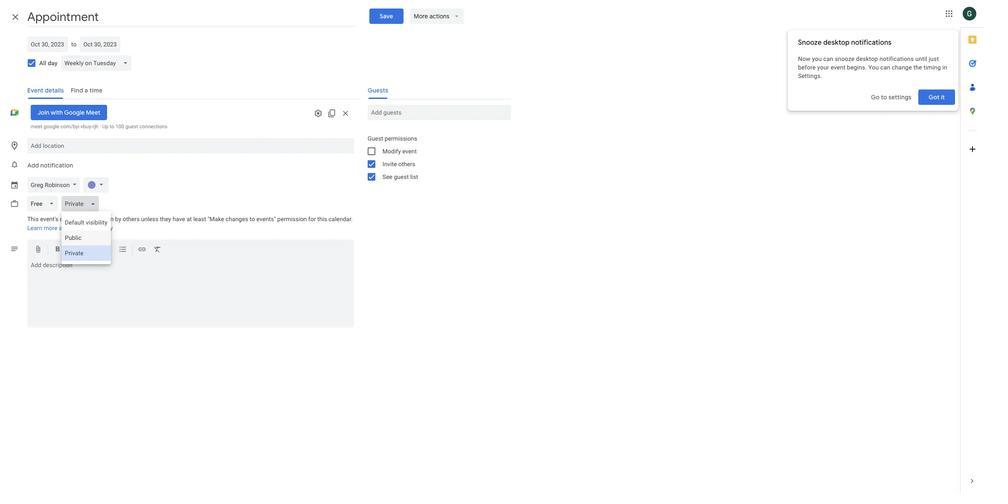 Task type: vqa. For each thing, say whether or not it's contained in the screenshot.
Vbuy-
yes



Task type: describe. For each thing, give the bounding box(es) containing it.
all day
[[39, 60, 58, 67]]

desktop inside the now you can snooze desktop notifications until just before your event begins. you can change the timing in settings.
[[857, 56, 879, 62]]

guest permissions
[[368, 135, 418, 142]]

google
[[64, 109, 85, 117]]

this
[[318, 216, 327, 223]]

join with google meet
[[38, 109, 100, 117]]

formatting options toolbar
[[27, 240, 354, 260]]

now you can snooze desktop notifications until just before your event begins. you can change the timing in settings.
[[799, 56, 948, 79]]

0 vertical spatial guest
[[126, 124, 138, 130]]

join with google meet link
[[31, 105, 107, 120]]

in
[[943, 64, 948, 71]]

you
[[813, 56, 823, 62]]

invite others
[[383, 161, 416, 168]]

visibility
[[92, 225, 113, 232]]

0 horizontal spatial can
[[824, 56, 834, 62]]

greg
[[31, 182, 43, 189]]

Title text field
[[27, 8, 356, 26]]

modify
[[383, 148, 401, 155]]

1 vertical spatial to
[[110, 124, 114, 130]]

day
[[48, 60, 58, 67]]

add notification button
[[24, 155, 77, 176]]

visibility list box
[[61, 212, 111, 265]]

add
[[27, 162, 39, 169]]

add notification
[[27, 162, 73, 169]]

group containing guest permissions
[[361, 132, 511, 184]]

seen
[[101, 216, 114, 223]]

Description text field
[[27, 262, 354, 326]]

meet.google.com/byi-vbuy-rjh · up to 100 guest connections
[[31, 124, 168, 130]]

snooze desktop notifications alert dialog
[[789, 30, 959, 111]]

numbered list image
[[103, 245, 112, 255]]

notification
[[40, 162, 73, 169]]

insert link image
[[138, 245, 146, 255]]

modify event
[[383, 148, 417, 155]]

End date text field
[[83, 39, 117, 50]]

save
[[380, 12, 394, 20]]

event inside the now you can snooze desktop notifications until just before your event begins. you can change the timing in settings.
[[831, 64, 846, 71]]

now
[[799, 56, 811, 62]]

event inside group
[[403, 148, 417, 155]]

0 vertical spatial others
[[399, 161, 416, 168]]

be
[[93, 216, 100, 223]]

Location text field
[[31, 138, 351, 154]]

your
[[818, 64, 830, 71]]

more
[[414, 12, 428, 20]]

permissions
[[385, 135, 418, 142]]

meet.google.com/byi-
[[31, 124, 81, 130]]

all
[[39, 60, 46, 67]]

1 vertical spatial guest
[[394, 174, 409, 181]]

begins.
[[848, 64, 868, 71]]

join
[[38, 109, 49, 117]]

list
[[411, 174, 419, 181]]

see guest list
[[383, 174, 419, 181]]

Guests text field
[[371, 105, 508, 120]]

others inside this event's details can't be seen by others unless they have at least "make changes to events" permission for this calendar. learn more about event visibility
[[123, 216, 140, 223]]

0 horizontal spatial to
[[71, 41, 77, 48]]

can't
[[79, 216, 92, 223]]

snooze
[[799, 38, 822, 47]]

to inside this event's details can't be seen by others unless they have at least "make changes to events" permission for this calendar. learn more about event visibility
[[250, 216, 255, 223]]

changes
[[226, 216, 248, 223]]

invite
[[383, 161, 397, 168]]

more actions arrow_drop_down
[[414, 12, 461, 20]]



Task type: locate. For each thing, give the bounding box(es) containing it.
change
[[893, 64, 913, 71]]

1 horizontal spatial desktop
[[857, 56, 879, 62]]

vbuy-
[[81, 124, 93, 130]]

0 vertical spatial to
[[71, 41, 77, 48]]

2 horizontal spatial to
[[250, 216, 255, 223]]

1 horizontal spatial can
[[881, 64, 891, 71]]

0 vertical spatial event
[[831, 64, 846, 71]]

notifications up change
[[880, 56, 915, 62]]

bulleted list image
[[119, 245, 127, 255]]

desktop inside snooze desktop notifications heading
[[824, 38, 850, 47]]

have
[[173, 216, 185, 223]]

notifications
[[852, 38, 892, 47], [880, 56, 915, 62]]

guest left the list
[[394, 174, 409, 181]]

at
[[187, 216, 192, 223]]

least
[[193, 216, 206, 223]]

save button
[[370, 9, 404, 24]]

event
[[831, 64, 846, 71], [403, 148, 417, 155], [76, 225, 90, 232]]

others right by
[[123, 216, 140, 223]]

0 horizontal spatial others
[[123, 216, 140, 223]]

remove formatting image
[[153, 245, 162, 255]]

learn
[[27, 225, 42, 232]]

0 horizontal spatial guest
[[126, 124, 138, 130]]

group
[[361, 132, 511, 184]]

others
[[399, 161, 416, 168], [123, 216, 140, 223]]

desktop
[[824, 38, 850, 47], [857, 56, 879, 62]]

snooze desktop notifications heading
[[799, 38, 949, 48]]

timing
[[924, 64, 942, 71]]

desktop up the you on the top of page
[[857, 56, 879, 62]]

before
[[799, 64, 816, 71]]

italic image
[[69, 245, 77, 255]]

0 vertical spatial desktop
[[824, 38, 850, 47]]

Start date text field
[[31, 39, 64, 50]]

1 horizontal spatial others
[[399, 161, 416, 168]]

1 vertical spatial can
[[881, 64, 891, 71]]

public option
[[61, 231, 111, 246]]

others up see guest list
[[399, 161, 416, 168]]

for
[[309, 216, 316, 223]]

connections
[[140, 124, 168, 130]]

event inside this event's details can't be seen by others unless they have at least "make changes to events" permission for this calendar. learn more about event visibility
[[76, 225, 90, 232]]

desktop up snooze
[[824, 38, 850, 47]]

can up your
[[824, 56, 834, 62]]

2 vertical spatial event
[[76, 225, 90, 232]]

0 vertical spatial can
[[824, 56, 834, 62]]

arrow_drop_down
[[453, 12, 461, 20]]

1 horizontal spatial event
[[403, 148, 417, 155]]

None field
[[61, 56, 135, 71], [27, 196, 61, 212], [61, 196, 102, 212], [61, 56, 135, 71], [27, 196, 61, 212], [61, 196, 102, 212]]

can
[[824, 56, 834, 62], [881, 64, 891, 71]]

with
[[51, 109, 63, 117]]

to right "up"
[[110, 124, 114, 130]]

see
[[383, 174, 393, 181]]

the
[[914, 64, 923, 71]]

rjh
[[93, 124, 99, 130]]

2 horizontal spatial event
[[831, 64, 846, 71]]

up
[[102, 124, 109, 130]]

can right the you on the top of page
[[881, 64, 891, 71]]

this event's details can't be seen by others unless they have at least "make changes to events" permission for this calendar. learn more about event visibility
[[27, 216, 353, 232]]

default visibility option
[[61, 215, 111, 231]]

event down can't
[[76, 225, 90, 232]]

details
[[60, 216, 78, 223]]

2 vertical spatial to
[[250, 216, 255, 223]]

notifications inside heading
[[852, 38, 892, 47]]

permission
[[278, 216, 307, 223]]

private option
[[61, 246, 111, 261]]

they
[[160, 216, 171, 223]]

you
[[869, 64, 880, 71]]

until
[[916, 56, 928, 62]]

to
[[71, 41, 77, 48], [110, 124, 114, 130], [250, 216, 255, 223]]

guest right 100
[[126, 124, 138, 130]]

more
[[44, 225, 58, 232]]

1 vertical spatial event
[[403, 148, 417, 155]]

just
[[930, 56, 940, 62]]

notifications inside the now you can snooze desktop notifications until just before your event begins. you can change the timing in settings.
[[880, 56, 915, 62]]

events"
[[257, 216, 276, 223]]

snooze
[[836, 56, 855, 62]]

calendar.
[[329, 216, 353, 223]]

event down permissions
[[403, 148, 417, 155]]

0 horizontal spatial event
[[76, 225, 90, 232]]

1 vertical spatial others
[[123, 216, 140, 223]]

by
[[115, 216, 121, 223]]

0 horizontal spatial desktop
[[824, 38, 850, 47]]

to left end date text box
[[71, 41, 77, 48]]

1 vertical spatial notifications
[[880, 56, 915, 62]]

this
[[27, 216, 39, 223]]

settings.
[[799, 73, 823, 79]]

robinson
[[45, 182, 70, 189]]

0 vertical spatial notifications
[[852, 38, 892, 47]]

to left events"
[[250, 216, 255, 223]]

snooze desktop notifications
[[799, 38, 892, 47]]

1 horizontal spatial to
[[110, 124, 114, 130]]

guest
[[368, 135, 384, 142]]

1 vertical spatial desktop
[[857, 56, 879, 62]]

1 horizontal spatial guest
[[394, 174, 409, 181]]

about
[[59, 225, 74, 232]]

event down snooze
[[831, 64, 846, 71]]

event's
[[40, 216, 58, 223]]

·
[[100, 124, 101, 130]]

meet
[[86, 109, 100, 117]]

"make
[[208, 216, 224, 223]]

bold image
[[53, 245, 62, 255]]

tab list
[[961, 28, 985, 470]]

underline image
[[84, 245, 93, 255]]

actions
[[430, 12, 450, 20]]

guest
[[126, 124, 138, 130], [394, 174, 409, 181]]

greg robinson
[[31, 182, 70, 189]]

100
[[116, 124, 124, 130]]

unless
[[141, 216, 159, 223]]

learn more about event visibility link
[[27, 225, 113, 232]]

notifications up the now you can snooze desktop notifications until just before your event begins. you can change the timing in settings. on the top right of page
[[852, 38, 892, 47]]



